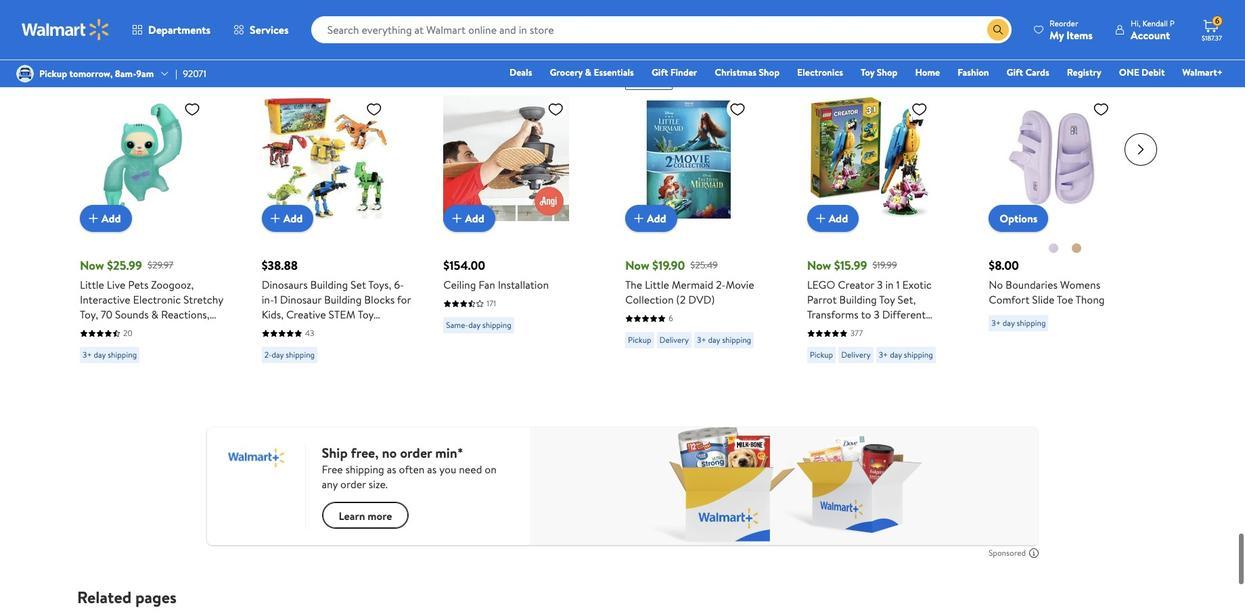 Task type: vqa. For each thing, say whether or not it's contained in the screenshot.
not within the pickup not available
no



Task type: describe. For each thing, give the bounding box(es) containing it.
product group containing $38.88
[[262, 68, 414, 391]]

12
[[297, 337, 307, 352]]

exotic
[[902, 278, 932, 292]]

1 vertical spatial for
[[337, 322, 351, 337]]

and
[[863, 367, 879, 382]]

shipping down movie
[[722, 334, 751, 346]]

fish,
[[905, 337, 926, 352]]

electronics link
[[791, 65, 849, 80]]

no
[[989, 278, 1003, 292]]

options
[[1000, 211, 1038, 226]]

one
[[1119, 66, 1139, 79]]

blocks
[[364, 292, 395, 307]]

toy inside "link"
[[861, 66, 874, 79]]

0 horizontal spatial pickup
[[39, 67, 67, 80]]

gift finder
[[652, 66, 697, 79]]

grocery
[[550, 66, 583, 79]]

shipping up 31136
[[904, 349, 933, 361]]

animal
[[807, 322, 839, 337]]

product group containing $8.00
[[989, 68, 1141, 391]]

stem
[[329, 307, 355, 322]]

3+ down dvd)
[[697, 334, 706, 346]]

deals
[[510, 66, 532, 79]]

womens
[[1060, 278, 1100, 292]]

$154.00 ceiling fan installation
[[443, 257, 549, 292]]

toy shop
[[861, 66, 898, 79]]

$8.00 no boundaries womens comfort slide toe thong
[[989, 257, 1105, 307]]

$187.37
[[1202, 33, 1222, 43]]

1 for dinosaurs
[[274, 292, 277, 307]]

swimming
[[854, 337, 902, 352]]

add to favorites list, the little mermaid 2-movie collection (2 dvd) image
[[729, 101, 746, 118]]

add button for $15.99
[[807, 205, 859, 232]]

one debit link
[[1113, 65, 1171, 80]]

boys
[[353, 322, 376, 337]]

grocery & essentials link
[[544, 65, 640, 80]]

toe
[[1057, 292, 1073, 307]]

cute
[[807, 352, 830, 367]]

in-
[[262, 292, 274, 307]]

1 vertical spatial 6-
[[287, 337, 297, 352]]

transforms
[[807, 307, 859, 322]]

0 horizontal spatial 2-
[[264, 349, 272, 361]]

now for now $15.99
[[807, 257, 831, 274]]

building inside now $15.99 $19.99 lego creator 3 in 1 exotic parrot building toy set, transforms to 3 different animal figures - from colorful parrot, to swimming fish, to cute frog, creative toys for kids ages 7 and up, 31136
[[839, 292, 877, 307]]

sponsored
[[989, 548, 1026, 559]]

hi,
[[1131, 17, 1141, 29]]

interactive
[[80, 292, 130, 307]]

girls
[[378, 322, 400, 337]]

delivery for now $19.90
[[659, 334, 689, 346]]

shop for christmas shop
[[759, 66, 780, 79]]

frog,
[[833, 352, 857, 367]]

day up up,
[[890, 349, 902, 361]]

different
[[882, 307, 926, 322]]

product group containing now $25.99
[[80, 68, 232, 391]]

add for dinosaurs
[[283, 211, 303, 226]]

mermaid
[[672, 278, 713, 292]]

pickup for now $19.90
[[628, 334, 651, 346]]

now for now $25.99
[[80, 257, 104, 274]]

add to favorites list, ceiling fan installation image
[[548, 101, 564, 118]]

creative inside $38.88 dinosaurs building set toys, 6- in-1 dinosaur building blocks for kids, creative stem toy christmas gifts for boys girls ages 6-12
[[286, 307, 326, 322]]

registry link
[[1061, 65, 1108, 80]]

departments
[[148, 22, 211, 37]]

items
[[176, 28, 208, 46]]

kids
[[807, 367, 826, 382]]

gift for gift cards
[[1007, 66, 1023, 79]]

3+ day shipping up 31136
[[879, 349, 933, 361]]

items
[[1066, 27, 1093, 42]]

3+ day shipping down dvd)
[[697, 334, 751, 346]]

product group containing now $15.99
[[807, 68, 959, 391]]

figures
[[842, 322, 876, 337]]

toy,
[[80, 307, 98, 322]]

bought
[[831, 77, 857, 88]]

171
[[487, 298, 496, 309]]

day for $8.00
[[1003, 317, 1015, 329]]

best
[[631, 76, 646, 87]]

0 vertical spatial 3
[[877, 278, 883, 292]]

movie
[[726, 278, 754, 292]]

set,
[[898, 292, 916, 307]]

electronic
[[133, 292, 181, 307]]

grocery & essentials
[[550, 66, 634, 79]]

-
[[879, 322, 883, 337]]

ceiling
[[443, 278, 476, 292]]

31136
[[901, 367, 925, 382]]

(2
[[676, 292, 686, 307]]

same-day shipping
[[446, 319, 511, 331]]

walmart image
[[22, 19, 110, 41]]

Search search field
[[311, 16, 1012, 43]]

colorful
[[911, 322, 950, 337]]

$19.99
[[872, 258, 897, 272]]

5
[[106, 322, 111, 337]]

$154.00
[[443, 257, 485, 274]]

ages inside now $25.99 $29.97 little live pets zoogooz, interactive electronic stretchy toy, 70  sounds & reactions, ages 5
[[80, 322, 103, 337]]

& inside now $25.99 $29.97 little live pets zoogooz, interactive electronic stretchy toy, 70  sounds & reactions, ages 5
[[151, 307, 158, 322]]

best seller
[[631, 76, 667, 87]]

reorder
[[1050, 17, 1078, 29]]

add to cart image for $25.99
[[85, 211, 101, 227]]

services
[[250, 22, 289, 37]]

pets
[[128, 278, 148, 292]]

43
[[305, 328, 314, 339]]

day down dvd)
[[708, 334, 720, 346]]

tan image
[[1071, 243, 1082, 254]]

toys,
[[368, 278, 391, 292]]

9am
[[136, 67, 154, 80]]

now $15.99 $19.99 lego creator 3 in 1 exotic parrot building toy set, transforms to 3 different animal figures - from colorful parrot, to swimming fish, to cute frog, creative toys for kids ages 7 and up, 31136
[[807, 257, 950, 382]]

lego creator 3 in 1 exotic parrot building toy set, transforms to 3 different animal figures - from colorful parrot, to swimming fish, to cute frog, creative toys for kids ages 7 and up, 31136 image
[[807, 96, 933, 221]]

day for ceiling fan installation
[[468, 319, 480, 331]]

add for $19.90
[[647, 211, 666, 226]]

product group containing now $19.90
[[625, 68, 777, 391]]

fashion
[[958, 66, 989, 79]]

next slide for recently viewed items list image
[[1125, 133, 1157, 166]]

now for now $19.90
[[625, 257, 649, 274]]

now $19.90 $25.49 the little mermaid 2-movie collection (2 dvd)
[[625, 257, 754, 307]]

ad disclaimer and feedback image
[[1029, 548, 1039, 559]]

$38.88
[[262, 257, 298, 274]]

3+ up up,
[[879, 349, 888, 361]]

thong
[[1076, 292, 1105, 307]]

1 horizontal spatial to
[[861, 307, 871, 322]]

account
[[1131, 27, 1170, 42]]

dinosaur
[[280, 292, 321, 307]]

add to favorites list, no boundaries womens comfort slide toe thong image
[[1093, 101, 1109, 118]]

add to cart image
[[631, 211, 647, 227]]

delivery for now $15.99
[[841, 349, 871, 361]]

building up gifts
[[324, 292, 362, 307]]

70
[[101, 307, 112, 322]]

0 vertical spatial for
[[397, 292, 411, 307]]

toy shop link
[[855, 65, 904, 80]]

recently
[[77, 28, 129, 46]]

recently viewed items based on your most recent browse history
[[77, 28, 249, 61]]



Task type: locate. For each thing, give the bounding box(es) containing it.
add button for $19.90
[[625, 205, 677, 232]]

day down 5
[[94, 349, 106, 361]]

6 product group from the left
[[989, 68, 1141, 391]]

0 horizontal spatial gift
[[652, 66, 668, 79]]

add button for $25.99
[[80, 205, 132, 232]]

toy left set,
[[879, 292, 895, 307]]

same-
[[446, 319, 468, 331]]

for inside now $15.99 $19.99 lego creator 3 in 1 exotic parrot building toy set, transforms to 3 different animal figures - from colorful parrot, to swimming fish, to cute frog, creative toys for kids ages 7 and up, 31136
[[924, 352, 938, 367]]

3+ day shipping
[[991, 317, 1046, 329], [697, 334, 751, 346], [83, 349, 137, 361], [879, 349, 933, 361]]

options link
[[989, 205, 1048, 232]]

0 vertical spatial delivery
[[659, 334, 689, 346]]

related pages
[[77, 586, 177, 609]]

1 inside now $15.99 $19.99 lego creator 3 in 1 exotic parrot building toy set, transforms to 3 different animal figures - from colorful parrot, to swimming fish, to cute frog, creative toys for kids ages 7 and up, 31136
[[896, 278, 900, 292]]

2 add from the left
[[283, 211, 303, 226]]

gifts
[[311, 322, 334, 337]]

2 horizontal spatial now
[[807, 257, 831, 274]]

seller
[[648, 76, 667, 87]]

1 horizontal spatial 6
[[1215, 15, 1220, 27]]

6 for 6
[[669, 313, 673, 324]]

1 horizontal spatial christmas
[[715, 66, 756, 79]]

0 horizontal spatial delivery
[[659, 334, 689, 346]]

add up $19.90
[[647, 211, 666, 226]]

ages left 5
[[80, 322, 103, 337]]

day down the comfort
[[1003, 317, 1015, 329]]

add to favorites list, dinosaurs building set toys, 6-in-1 dinosaur building blocks for kids, creative stem toy christmas gifts for boys girls ages 6-12 image
[[366, 101, 382, 118]]

add button up $154.00
[[443, 205, 495, 232]]

add up the $15.99
[[829, 211, 848, 226]]

1 horizontal spatial 6-
[[394, 278, 404, 292]]

2 product group from the left
[[262, 68, 414, 391]]

6 up "$187.37"
[[1215, 15, 1220, 27]]

christmas shop link
[[709, 65, 786, 80]]

creative up 43
[[286, 307, 326, 322]]

gift cards
[[1007, 66, 1049, 79]]

0 vertical spatial pickup
[[39, 67, 67, 80]]

3 left from
[[874, 307, 880, 322]]

1 inside $38.88 dinosaurs building set toys, 6- in-1 dinosaur building blocks for kids, creative stem toy christmas gifts for boys girls ages 6-12
[[274, 292, 277, 307]]

1 horizontal spatial 1
[[896, 278, 900, 292]]

3+ day shipping down 5
[[83, 349, 137, 361]]

gift finder link
[[645, 65, 703, 80]]

2 horizontal spatial for
[[924, 352, 938, 367]]

1 left dinosaur
[[274, 292, 277, 307]]

toy right stem
[[358, 307, 374, 322]]

now inside now $25.99 $29.97 little live pets zoogooz, interactive electronic stretchy toy, 70  sounds & reactions, ages 5
[[80, 257, 104, 274]]

pickup up kids
[[810, 349, 833, 361]]

add button for dinosaurs
[[262, 205, 313, 232]]

1 horizontal spatial for
[[397, 292, 411, 307]]

2 gift from the left
[[1007, 66, 1023, 79]]

little inside now $19.90 $25.49 the little mermaid 2-movie collection (2 dvd)
[[645, 278, 669, 292]]

home link
[[909, 65, 946, 80]]

shipping down 43
[[286, 349, 315, 361]]

7
[[855, 367, 860, 382]]

1 right in
[[896, 278, 900, 292]]

1 add from the left
[[101, 211, 121, 226]]

2 horizontal spatial toy
[[879, 292, 895, 307]]

set
[[350, 278, 366, 292]]

2 now from the left
[[625, 257, 649, 274]]

5 product group from the left
[[807, 68, 959, 391]]

services button
[[222, 14, 300, 46]]

walmart+
[[1182, 66, 1223, 79]]

1 horizontal spatial gift
[[1007, 66, 1023, 79]]

day
[[1003, 317, 1015, 329], [468, 319, 480, 331], [708, 334, 720, 346], [94, 349, 106, 361], [272, 349, 284, 361], [890, 349, 902, 361]]

to left -
[[861, 307, 871, 322]]

kids,
[[262, 307, 284, 322]]

shop inside christmas shop link
[[759, 66, 780, 79]]

add for $25.99
[[101, 211, 121, 226]]

product group containing $154.00
[[443, 68, 595, 391]]

browse
[[189, 47, 218, 61]]

essentials
[[594, 66, 634, 79]]

1 vertical spatial christmas
[[262, 322, 309, 337]]

4 product group from the left
[[625, 68, 777, 391]]

& right the grocery
[[585, 66, 591, 79]]

6-
[[394, 278, 404, 292], [287, 337, 297, 352]]

3 left in
[[877, 278, 883, 292]]

now left $25.99
[[80, 257, 104, 274]]

1 vertical spatial 2-
[[264, 349, 272, 361]]

1 horizontal spatial little
[[645, 278, 669, 292]]

reactions,
[[161, 307, 210, 322]]

add to cart image for ceiling
[[449, 211, 465, 227]]

shop inside toy shop "link"
[[877, 66, 898, 79]]

add button up the $15.99
[[807, 205, 859, 232]]

1 gift from the left
[[652, 66, 668, 79]]

$15.99
[[834, 257, 867, 274]]

debit
[[1142, 66, 1165, 79]]

to right parrot,
[[842, 337, 852, 352]]

shipping down 171
[[482, 319, 511, 331]]

1 horizontal spatial now
[[625, 257, 649, 274]]

0 horizontal spatial shop
[[759, 66, 780, 79]]

1 horizontal spatial toy
[[861, 66, 874, 79]]

fashion link
[[951, 65, 995, 80]]

add button up $38.88
[[262, 205, 313, 232]]

hi, kendall p account
[[1131, 17, 1175, 42]]

ceiling fan installation image
[[443, 96, 569, 221]]

pages
[[135, 586, 177, 609]]

little live pets zoogooz, interactive electronic stretchy  toy, 70  sounds & reactions, ages 5 image
[[80, 96, 206, 221]]

toys
[[902, 352, 922, 367]]

1
[[896, 278, 900, 292], [274, 292, 277, 307]]

day for little live pets zoogooz, interactive electronic stretchy toy, 70  sounds & reactions, ages 5
[[94, 349, 106, 361]]

to right the fish,
[[929, 337, 939, 352]]

1 horizontal spatial shop
[[877, 66, 898, 79]]

christmas shop
[[715, 66, 780, 79]]

departments button
[[120, 14, 222, 46]]

now inside now $15.99 $19.99 lego creator 3 in 1 exotic parrot building toy set, transforms to 3 different animal figures - from colorful parrot, to swimming fish, to cute frog, creative toys for kids ages 7 and up, 31136
[[807, 257, 831, 274]]

3 now from the left
[[807, 257, 831, 274]]

little left the live
[[80, 278, 104, 292]]

0 horizontal spatial creative
[[286, 307, 326, 322]]

sounds
[[115, 307, 149, 322]]

0 horizontal spatial christmas
[[262, 322, 309, 337]]

0 vertical spatial christmas
[[715, 66, 756, 79]]

1 vertical spatial 3
[[874, 307, 880, 322]]

0 vertical spatial &
[[585, 66, 591, 79]]

2- inside now $19.90 $25.49 the little mermaid 2-movie collection (2 dvd)
[[716, 278, 726, 292]]

building up the figures
[[839, 292, 877, 307]]

dinosaurs building set toys, 6-in-1 dinosaur building blocks for kids, creative stem toy christmas gifts for boys girls ages 6-12 image
[[262, 96, 387, 221]]

shipping for little live pets zoogooz, interactive electronic stretchy toy, 70  sounds & reactions, ages 5
[[108, 349, 137, 361]]

stretchy
[[183, 292, 223, 307]]

1 vertical spatial &
[[151, 307, 158, 322]]

3+ down the comfort
[[991, 317, 1001, 329]]

pickup down collection
[[628, 334, 651, 346]]

6 inside "6 $187.37"
[[1215, 15, 1220, 27]]

0 horizontal spatial 6-
[[287, 337, 297, 352]]

shipping for ceiling fan installation
[[482, 319, 511, 331]]

1 horizontal spatial &
[[585, 66, 591, 79]]

1 vertical spatial creative
[[859, 352, 899, 367]]

1 horizontal spatial creative
[[859, 352, 899, 367]]

lavender image
[[1048, 243, 1059, 254]]

1 vertical spatial delivery
[[841, 349, 871, 361]]

add to cart image
[[85, 211, 101, 227], [267, 211, 283, 227], [449, 211, 465, 227], [812, 211, 829, 227]]

the little mermaid 2-movie collection (2 dvd) image
[[625, 96, 751, 221]]

2 vertical spatial for
[[924, 352, 938, 367]]

Walmart Site-Wide search field
[[311, 16, 1012, 43]]

4 add to cart image from the left
[[812, 211, 829, 227]]

8am-
[[115, 67, 136, 80]]

2 shop from the left
[[877, 66, 898, 79]]

|
[[175, 67, 177, 80]]

gift right best
[[652, 66, 668, 79]]

shipping down slide
[[1017, 317, 1046, 329]]

building left set
[[310, 278, 348, 292]]

2 horizontal spatial to
[[929, 337, 939, 352]]

$25.49
[[690, 258, 718, 272]]

day down fan on the left top of page
[[468, 319, 480, 331]]

christmas up 2-day shipping
[[262, 322, 309, 337]]

add to cart image for dinosaurs
[[267, 211, 283, 227]]

toy inside now $15.99 $19.99 lego creator 3 in 1 exotic parrot building toy set, transforms to 3 different animal figures - from colorful parrot, to swimming fish, to cute frog, creative toys for kids ages 7 and up, 31136
[[879, 292, 895, 307]]

0 horizontal spatial little
[[80, 278, 104, 292]]

92071
[[183, 67, 206, 80]]

add to favorites list, lego creator 3 in 1 exotic parrot building toy set, transforms to 3 different animal figures - from colorful parrot, to swimming fish, to cute frog, creative toys for kids ages 7 and up, 31136 image
[[911, 101, 927, 118]]

4 add from the left
[[647, 211, 666, 226]]

add button for ceiling
[[443, 205, 495, 232]]

4 add button from the left
[[625, 205, 677, 232]]

1 now from the left
[[80, 257, 104, 274]]

3 add to cart image from the left
[[449, 211, 465, 227]]

for left boys
[[337, 322, 351, 337]]

1 add button from the left
[[80, 205, 132, 232]]

viewed
[[132, 28, 173, 46]]

pickup
[[39, 67, 67, 80], [628, 334, 651, 346], [810, 349, 833, 361]]

shop for toy shop
[[877, 66, 898, 79]]

3+
[[991, 317, 1001, 329], [697, 334, 706, 346], [83, 349, 92, 361], [879, 349, 888, 361]]

& right sounds
[[151, 307, 158, 322]]

1 horizontal spatial pickup
[[628, 334, 651, 346]]

6 for 6 $187.37
[[1215, 15, 1220, 27]]

creative down -
[[859, 352, 899, 367]]

1 for $15.99
[[896, 278, 900, 292]]

1 product group from the left
[[80, 68, 232, 391]]

3 add button from the left
[[443, 205, 495, 232]]

now inside now $19.90 $25.49 the little mermaid 2-movie collection (2 dvd)
[[625, 257, 649, 274]]

creative inside now $15.99 $19.99 lego creator 3 in 1 exotic parrot building toy set, transforms to 3 different animal figures - from colorful parrot, to swimming fish, to cute frog, creative toys for kids ages 7 and up, 31136
[[859, 352, 899, 367]]

2 add button from the left
[[262, 205, 313, 232]]

1000+ bought since yesterday
[[807, 77, 913, 88]]

2 vertical spatial pickup
[[810, 349, 833, 361]]

since
[[859, 77, 877, 88]]

add button up $19.90
[[625, 205, 677, 232]]

comfort
[[989, 292, 1030, 307]]

0 vertical spatial creative
[[286, 307, 326, 322]]

shipping for $8.00
[[1017, 317, 1046, 329]]

ages inside $38.88 dinosaurs building set toys, 6- in-1 dinosaur building blocks for kids, creative stem toy christmas gifts for boys girls ages 6-12
[[262, 337, 285, 352]]

5 add button from the left
[[807, 205, 859, 232]]

1 little from the left
[[80, 278, 104, 292]]

dinosaurs
[[262, 278, 308, 292]]

shipping down the 20
[[108, 349, 137, 361]]

1 shop from the left
[[759, 66, 780, 79]]

gift for gift finder
[[652, 66, 668, 79]]

add up $25.99
[[101, 211, 121, 226]]

day for dinosaurs building set toys, 6- in-1 dinosaur building blocks for kids, creative stem toy christmas gifts for boys girls ages 6-12
[[272, 349, 284, 361]]

toy inside $38.88 dinosaurs building set toys, 6- in-1 dinosaur building blocks for kids, creative stem toy christmas gifts for boys girls ages 6-12
[[358, 307, 374, 322]]

3 add from the left
[[465, 211, 484, 226]]

christmas up add to favorites list, the little mermaid 2-movie collection (2 dvd) icon at top right
[[715, 66, 756, 79]]

$8.00
[[989, 257, 1019, 274]]

1 vertical spatial 6
[[669, 313, 673, 324]]

creator
[[838, 278, 874, 292]]

2 horizontal spatial ages
[[829, 367, 852, 382]]

gift cards link
[[1000, 65, 1055, 80]]

little inside now $25.99 $29.97 little live pets zoogooz, interactive electronic stretchy toy, 70  sounds & reactions, ages 5
[[80, 278, 104, 292]]

0 horizontal spatial to
[[842, 337, 852, 352]]

3 product group from the left
[[443, 68, 595, 391]]

gift
[[652, 66, 668, 79], [1007, 66, 1023, 79]]

ages
[[80, 322, 103, 337], [262, 337, 285, 352], [829, 367, 852, 382]]

now up lego
[[807, 257, 831, 274]]

gift left cards
[[1007, 66, 1023, 79]]

1 horizontal spatial 2-
[[716, 278, 726, 292]]

2- left '12' on the bottom left
[[264, 349, 272, 361]]

| 92071
[[175, 67, 206, 80]]

shipping for dinosaurs building set toys, 6- in-1 dinosaur building blocks for kids, creative stem toy christmas gifts for boys girls ages 6-12
[[286, 349, 315, 361]]

for right blocks
[[397, 292, 411, 307]]

add up $38.88
[[283, 211, 303, 226]]

reorder my items
[[1050, 17, 1093, 42]]

0 horizontal spatial 6
[[669, 313, 673, 324]]

home
[[915, 66, 940, 79]]

5 add from the left
[[829, 211, 848, 226]]

0 vertical spatial 6-
[[394, 278, 404, 292]]

add to cart image for $15.99
[[812, 211, 829, 227]]

collection
[[625, 292, 674, 307]]

1 add to cart image from the left
[[85, 211, 101, 227]]

$25.99
[[107, 257, 142, 274]]

for right toys
[[924, 352, 938, 367]]

creative
[[286, 307, 326, 322], [859, 352, 899, 367]]

add for $15.99
[[829, 211, 848, 226]]

delivery up the 7
[[841, 349, 871, 361]]

0 vertical spatial 2-
[[716, 278, 726, 292]]

from
[[885, 322, 908, 337]]

6- right toys,
[[394, 278, 404, 292]]

0 horizontal spatial now
[[80, 257, 104, 274]]

ages left '12' on the bottom left
[[262, 337, 285, 352]]

0 horizontal spatial &
[[151, 307, 158, 322]]

2-day shipping
[[264, 349, 315, 361]]

0 horizontal spatial toy
[[358, 307, 374, 322]]

6 down collection
[[669, 313, 673, 324]]

3+ down toy,
[[83, 349, 92, 361]]

toy
[[861, 66, 874, 79], [879, 292, 895, 307], [358, 307, 374, 322]]

delivery
[[659, 334, 689, 346], [841, 349, 871, 361]]

2 little from the left
[[645, 278, 669, 292]]

one debit
[[1119, 66, 1165, 79]]

2 add to cart image from the left
[[267, 211, 283, 227]]

0 horizontal spatial ages
[[80, 322, 103, 337]]

0 horizontal spatial for
[[337, 322, 351, 337]]

1 horizontal spatial ages
[[262, 337, 285, 352]]

ages inside now $15.99 $19.99 lego creator 3 in 1 exotic parrot building toy set, transforms to 3 different animal figures - from colorful parrot, to swimming fish, to cute frog, creative toys for kids ages 7 and up, 31136
[[829, 367, 852, 382]]

1 horizontal spatial delivery
[[841, 349, 871, 361]]

christmas inside $38.88 dinosaurs building set toys, 6- in-1 dinosaur building blocks for kids, creative stem toy christmas gifts for boys girls ages 6-12
[[262, 322, 309, 337]]

product group
[[80, 68, 232, 391], [262, 68, 414, 391], [443, 68, 595, 391], [625, 68, 777, 391], [807, 68, 959, 391], [989, 68, 1141, 391]]

3+ day shipping down the comfort
[[991, 317, 1046, 329]]

add
[[101, 211, 121, 226], [283, 211, 303, 226], [465, 211, 484, 226], [647, 211, 666, 226], [829, 211, 848, 226]]

no boundaries womens comfort slide toe thong image
[[989, 96, 1115, 221]]

boundaries
[[1006, 278, 1058, 292]]

little down $19.90
[[645, 278, 669, 292]]

to
[[861, 307, 871, 322], [842, 337, 852, 352], [929, 337, 939, 352]]

2- right dvd)
[[716, 278, 726, 292]]

 image
[[16, 65, 34, 83]]

day left '12' on the bottom left
[[272, 349, 284, 361]]

$29.97
[[148, 258, 173, 272]]

ages left the 7
[[829, 367, 852, 382]]

pickup for now $15.99
[[810, 349, 833, 361]]

add to favorites list, little live pets zoogooz, interactive electronic stretchy  toy, 70  sounds & reactions, ages 5 image
[[184, 101, 200, 118]]

6- left 43
[[287, 337, 297, 352]]

delivery down (2
[[659, 334, 689, 346]]

parrot,
[[807, 337, 839, 352]]

1 vertical spatial pickup
[[628, 334, 651, 346]]

add button up $25.99
[[80, 205, 132, 232]]

finder
[[670, 66, 697, 79]]

the
[[625, 278, 642, 292]]

add for ceiling
[[465, 211, 484, 226]]

now up the
[[625, 257, 649, 274]]

2 horizontal spatial pickup
[[810, 349, 833, 361]]

add up $154.00
[[465, 211, 484, 226]]

0 vertical spatial 6
[[1215, 15, 1220, 27]]

pickup left tomorrow,
[[39, 67, 67, 80]]

0 horizontal spatial 1
[[274, 292, 277, 307]]

search icon image
[[993, 24, 1004, 35]]

toy right bought
[[861, 66, 874, 79]]



